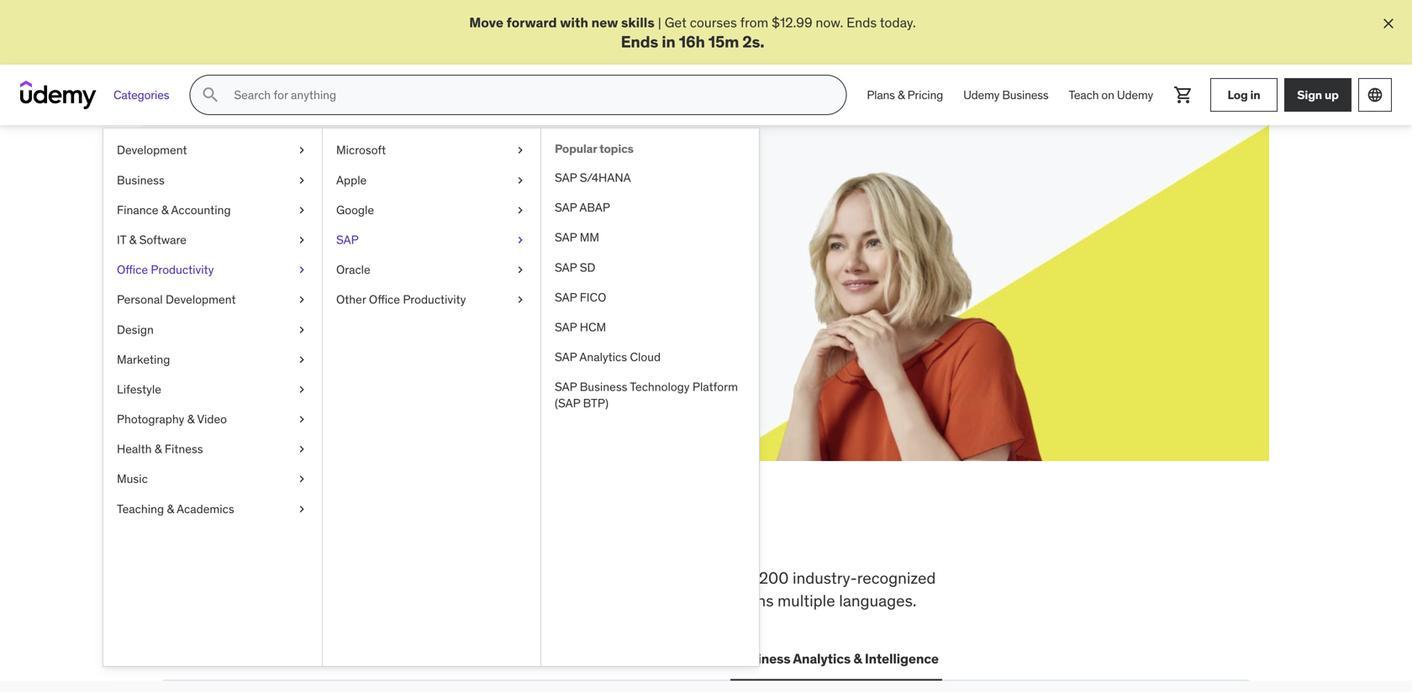 Task type: locate. For each thing, give the bounding box(es) containing it.
development
[[604, 591, 697, 611]]

1 vertical spatial development
[[166, 292, 236, 307]]

2 vertical spatial skills
[[360, 569, 396, 589]]

1 horizontal spatial productivity
[[403, 292, 466, 307]]

ends right now. at the right top
[[847, 14, 877, 31]]

development down 'office productivity' link at top left
[[166, 292, 236, 307]]

& left intelligence on the bottom right of the page
[[854, 651, 862, 668]]

1 vertical spatial with
[[358, 240, 383, 257]]

business analytics & intelligence button
[[730, 639, 942, 680]]

xsmall image inside personal development link
[[295, 292, 309, 308]]

& right teaching in the bottom of the page
[[167, 502, 174, 517]]

web
[[166, 651, 195, 668]]

skills up supports
[[360, 569, 396, 589]]

one
[[568, 513, 629, 557]]

sap mm link
[[541, 223, 759, 253]]

skills inside covering critical workplace skills to technical topics, including prep content for over 200 industry-recognized certifications, our catalog supports well-rounded professional development and spans multiple languages.
[[360, 569, 396, 589]]

sap down popular
[[555, 170, 577, 185]]

sap left sd
[[555, 260, 577, 275]]

sap left abap
[[555, 200, 577, 215]]

2 horizontal spatial in
[[1251, 87, 1261, 102]]

0 horizontal spatial today.
[[332, 259, 368, 276]]

with left the a on the top of page
[[358, 240, 383, 257]]

udemy business
[[964, 87, 1049, 102]]

1 horizontal spatial it
[[302, 651, 313, 668]]

fitness
[[165, 442, 203, 457]]

sap hcm
[[555, 320, 606, 335]]

up
[[1325, 87, 1339, 102]]

course
[[397, 240, 437, 257]]

health & fitness link
[[103, 435, 322, 465]]

business left 'teach'
[[1003, 87, 1049, 102]]

sap for sap abap
[[555, 200, 577, 215]]

0 horizontal spatial with
[[358, 240, 383, 257]]

1 vertical spatial for
[[441, 240, 457, 257]]

0 horizontal spatial for
[[304, 199, 343, 233]]

multiple
[[778, 591, 835, 611]]

0 vertical spatial today.
[[880, 14, 916, 31]]

& for fitness
[[155, 442, 162, 457]]

in right log in the right of the page
[[1251, 87, 1261, 102]]

development for personal
[[166, 292, 236, 307]]

1 horizontal spatial for
[[441, 240, 457, 257]]

office right other
[[369, 292, 400, 307]]

xsmall image for oracle
[[514, 262, 527, 278]]

for up potential
[[304, 199, 343, 233]]

0 vertical spatial skills
[[621, 14, 655, 31]]

xsmall image inside 'teaching & academics' link
[[295, 501, 309, 518]]

with left new
[[560, 14, 589, 31]]

marketing
[[117, 352, 170, 367]]

1 vertical spatial today.
[[332, 259, 368, 276]]

office up personal
[[117, 262, 148, 278]]

xsmall image for finance & accounting
[[295, 202, 309, 219]]

it left certifications
[[302, 651, 313, 668]]

|
[[658, 14, 662, 31]]

xsmall image for lifestyle
[[295, 382, 309, 398]]

analytics for business
[[793, 651, 851, 668]]

xsmall image inside "lifestyle" link
[[295, 382, 309, 398]]

0 vertical spatial analytics
[[580, 350, 627, 365]]

0 vertical spatial productivity
[[151, 262, 214, 278]]

sap up oracle
[[336, 232, 359, 248]]

ends down |
[[621, 31, 659, 52]]

business inside the sap business technology platform (sap btp)
[[580, 380, 628, 395]]

log
[[1228, 87, 1248, 102]]

1 vertical spatial office
[[369, 292, 400, 307]]

0 horizontal spatial it
[[117, 232, 126, 248]]

workplace
[[283, 569, 356, 589]]

content
[[643, 569, 698, 589]]

sap left mm
[[555, 230, 577, 245]]

apple link
[[323, 165, 541, 195]]

1 horizontal spatial with
[[560, 14, 589, 31]]

business inside business "link"
[[117, 173, 165, 188]]

in down get
[[662, 31, 676, 52]]

personal development link
[[103, 285, 322, 315]]

1 horizontal spatial office
[[369, 292, 400, 307]]

& left video
[[187, 412, 195, 427]]

1 udemy from the left
[[964, 87, 1000, 102]]

it inside the it certifications button
[[302, 651, 313, 668]]

web development
[[166, 651, 282, 668]]

1 horizontal spatial as
[[507, 240, 521, 257]]

& right health
[[155, 442, 162, 457]]

xsmall image inside marketing link
[[295, 352, 309, 368]]

& right the plans
[[898, 87, 905, 102]]

sap for sap business technology platform (sap btp)
[[555, 380, 577, 395]]

today. right now. at the right top
[[880, 14, 916, 31]]

business
[[1003, 87, 1049, 102], [117, 173, 165, 188], [580, 380, 628, 395], [734, 651, 791, 668]]

& for video
[[187, 412, 195, 427]]

business analytics & intelligence
[[734, 651, 939, 668]]

xsmall image inside sap link
[[514, 232, 527, 249]]

in up including
[[529, 513, 562, 557]]

personal development
[[117, 292, 236, 307]]

xsmall image inside other office productivity link
[[514, 292, 527, 308]]

sap for sap sd
[[555, 260, 577, 275]]

teaching & academics
[[117, 502, 234, 517]]

sign
[[1298, 87, 1323, 102]]

video
[[197, 412, 227, 427]]

1 horizontal spatial udemy
[[1117, 87, 1154, 102]]

certifications
[[316, 651, 401, 668]]

business inside udemy business link
[[1003, 87, 1049, 102]]

xsmall image inside photography & video link
[[295, 412, 309, 428]]

development right web at the left bottom
[[198, 651, 282, 668]]

16h 15m 2s
[[679, 31, 760, 52]]

2 horizontal spatial for
[[701, 569, 721, 589]]

ends
[[847, 14, 877, 31], [621, 31, 659, 52]]

xsmall image for business
[[295, 172, 309, 189]]

xsmall image for other office productivity
[[514, 292, 527, 308]]

&
[[898, 87, 905, 102], [161, 203, 169, 218], [129, 232, 136, 248], [187, 412, 195, 427], [155, 442, 162, 457], [167, 502, 174, 517], [854, 651, 862, 668]]

photography & video
[[117, 412, 227, 427]]

xsmall image inside it & software link
[[295, 232, 309, 249]]

xsmall image inside business "link"
[[295, 172, 309, 189]]

finance & accounting link
[[103, 195, 322, 225]]

xsmall image inside design "link"
[[295, 322, 309, 338]]

sap for sap
[[336, 232, 359, 248]]

& for academics
[[167, 502, 174, 517]]

sap left hcm
[[555, 320, 577, 335]]

skills up workplace
[[279, 513, 369, 557]]

.
[[760, 31, 765, 52]]

technical
[[417, 569, 482, 589]]

productivity up the personal development
[[151, 262, 214, 278]]

sap down sap hcm
[[555, 350, 577, 365]]

analytics down hcm
[[580, 350, 627, 365]]

with inside move forward with new skills | get courses from $12.99 now. ends today. ends in 16h 15m 2s .
[[560, 14, 589, 31]]

sap fico link
[[541, 283, 759, 313]]

xsmall image inside finance & accounting link
[[295, 202, 309, 219]]

xsmall image inside music link
[[295, 471, 309, 488]]

it inside it & software link
[[117, 232, 126, 248]]

sap for sap s/4hana
[[555, 170, 577, 185]]

xsmall image inside apple link
[[514, 172, 527, 189]]

analytics inside button
[[793, 651, 851, 668]]

as right little
[[507, 240, 521, 257]]

sap business technology platform (sap btp) link
[[541, 373, 759, 419]]

development inside button
[[198, 651, 282, 668]]

teaching
[[117, 502, 164, 517]]

sap left fico
[[555, 290, 577, 305]]

development link
[[103, 136, 322, 165]]

xsmall image for marketing
[[295, 352, 309, 368]]

log in
[[1228, 87, 1261, 102]]

1 vertical spatial analytics
[[793, 651, 851, 668]]

1 vertical spatial in
[[1251, 87, 1261, 102]]

2 vertical spatial in
[[529, 513, 562, 557]]

sap sd link
[[541, 253, 759, 283]]

office
[[117, 262, 148, 278], [369, 292, 400, 307]]

today. down potential
[[332, 259, 368, 276]]

science
[[544, 651, 594, 668]]

sap element
[[541, 129, 759, 667]]

1 vertical spatial productivity
[[403, 292, 466, 307]]

well-
[[415, 591, 450, 611]]

cloud
[[630, 350, 661, 365]]

0 horizontal spatial office
[[117, 262, 148, 278]]

sap inside the sap business technology platform (sap btp)
[[555, 380, 577, 395]]

move
[[469, 14, 504, 31]]

0 vertical spatial with
[[560, 14, 589, 31]]

rounded
[[450, 591, 509, 611]]

xsmall image for apple
[[514, 172, 527, 189]]

$12.99
[[772, 14, 813, 31]]

analytics inside sap element
[[580, 350, 627, 365]]

productivity inside other office productivity link
[[403, 292, 466, 307]]

it for it & software
[[117, 232, 126, 248]]

0 horizontal spatial productivity
[[151, 262, 214, 278]]

udemy right on at right
[[1117, 87, 1154, 102]]

0 horizontal spatial as
[[460, 240, 474, 257]]

as left little
[[460, 240, 474, 257]]

development down the categories dropdown button
[[117, 143, 187, 158]]

sap business technology platform (sap btp)
[[555, 380, 738, 411]]

sap up (sap
[[555, 380, 577, 395]]

place
[[635, 513, 723, 557]]

1 horizontal spatial today.
[[880, 14, 916, 31]]

ends
[[300, 259, 329, 276]]

analytics down multiple
[[793, 651, 851, 668]]

for up and on the bottom
[[701, 569, 721, 589]]

business up finance
[[117, 173, 165, 188]]

sap s/4hana link
[[541, 163, 759, 193]]

& for software
[[129, 232, 136, 248]]

move forward with new skills | get courses from $12.99 now. ends today. ends in 16h 15m 2s .
[[469, 14, 916, 52]]

xsmall image inside development link
[[295, 142, 309, 159]]

1 horizontal spatial analytics
[[793, 651, 851, 668]]

critical
[[231, 569, 279, 589]]

in inside move forward with new skills | get courses from $12.99 now. ends today. ends in 16h 15m 2s .
[[662, 31, 676, 52]]

teach
[[1069, 87, 1099, 102]]

xsmall image
[[295, 142, 309, 159], [295, 172, 309, 189], [514, 172, 527, 189], [295, 202, 309, 219], [514, 232, 527, 249], [295, 322, 309, 338], [295, 471, 309, 488], [295, 501, 309, 518]]

health
[[117, 442, 152, 457]]

analytics
[[580, 350, 627, 365], [793, 651, 851, 668]]

it certifications
[[302, 651, 401, 668]]

now.
[[816, 14, 844, 31]]

1 horizontal spatial your
[[348, 199, 409, 233]]

categories button
[[103, 75, 179, 115]]

sap abap link
[[541, 193, 759, 223]]

& right finance
[[161, 203, 169, 218]]

communication
[[614, 651, 714, 668]]

0 vertical spatial it
[[117, 232, 126, 248]]

xsmall image inside oracle link
[[514, 262, 527, 278]]

1 horizontal spatial ends
[[847, 14, 877, 31]]

finance & accounting
[[117, 203, 231, 218]]

0 horizontal spatial analytics
[[580, 350, 627, 365]]

1 horizontal spatial in
[[662, 31, 676, 52]]

sap for sap hcm
[[555, 320, 577, 335]]

xsmall image for music
[[295, 471, 309, 488]]

0 horizontal spatial udemy
[[964, 87, 1000, 102]]

xsmall image for google
[[514, 202, 527, 219]]

0 horizontal spatial your
[[272, 240, 298, 257]]

2 vertical spatial for
[[701, 569, 721, 589]]

forward
[[507, 14, 557, 31]]

udemy right pricing
[[964, 87, 1000, 102]]

1 vertical spatial it
[[302, 651, 313, 668]]

it
[[117, 232, 126, 248], [302, 651, 313, 668]]

your up sale
[[272, 240, 298, 257]]

your up the a on the top of page
[[348, 199, 409, 233]]

productivity
[[151, 262, 214, 278], [403, 292, 466, 307]]

today. inside move forward with new skills | get courses from $12.99 now. ends today. ends in 16h 15m 2s .
[[880, 14, 916, 31]]

xsmall image inside the google link
[[514, 202, 527, 219]]

0 vertical spatial development
[[117, 143, 187, 158]]

for right course
[[441, 240, 457, 257]]

new
[[592, 14, 618, 31]]

2 udemy from the left
[[1117, 87, 1154, 102]]

skills for your future expand your potential with a course for as little as $12.99. sale ends today.
[[224, 199, 521, 276]]

1 as from the left
[[460, 240, 474, 257]]

xsmall image
[[514, 142, 527, 159], [514, 202, 527, 219], [295, 232, 309, 249], [295, 262, 309, 278], [514, 262, 527, 278], [295, 292, 309, 308], [514, 292, 527, 308], [295, 352, 309, 368], [295, 382, 309, 398], [295, 412, 309, 428], [295, 442, 309, 458]]

& left software
[[129, 232, 136, 248]]

0 vertical spatial in
[[662, 31, 676, 52]]

languages.
[[839, 591, 917, 611]]

spans
[[732, 591, 774, 611]]

it down finance
[[117, 232, 126, 248]]

xsmall image inside health & fitness link
[[295, 442, 309, 458]]

xsmall image inside microsoft link
[[514, 142, 527, 159]]

xsmall image inside 'office productivity' link
[[295, 262, 309, 278]]

today. inside the skills for your future expand your potential with a course for as little as $12.99. sale ends today.
[[332, 259, 368, 276]]

for inside covering critical workplace skills to technical topics, including prep content for over 200 industry-recognized certifications, our catalog supports well-rounded professional development and spans multiple languages.
[[701, 569, 721, 589]]

future
[[414, 199, 496, 233]]

get
[[665, 14, 687, 31]]

productivity down oracle link
[[403, 292, 466, 307]]

xsmall image for teaching & academics
[[295, 501, 309, 518]]

you
[[376, 513, 436, 557]]

business up btp)
[[580, 380, 628, 395]]

2 vertical spatial development
[[198, 651, 282, 668]]

skills left |
[[621, 14, 655, 31]]

abap
[[580, 200, 610, 215]]

0 vertical spatial your
[[348, 199, 409, 233]]

business down spans
[[734, 651, 791, 668]]



Task type: vqa. For each thing, say whether or not it's contained in the screenshot.
200
yes



Task type: describe. For each thing, give the bounding box(es) containing it.
google
[[336, 203, 374, 218]]

1 vertical spatial skills
[[279, 513, 369, 557]]

photography & video link
[[103, 405, 322, 435]]

intelligence
[[865, 651, 939, 668]]

and
[[701, 591, 728, 611]]

xsmall image for development
[[295, 142, 309, 159]]

xsmall image for health & fitness
[[295, 442, 309, 458]]

software
[[139, 232, 187, 248]]

xsmall image for it & software
[[295, 232, 309, 249]]

it & software
[[117, 232, 187, 248]]

oracle
[[336, 262, 371, 278]]

certifications,
[[163, 591, 260, 611]]

sap s/4hana
[[555, 170, 631, 185]]

our
[[264, 591, 287, 611]]

0 vertical spatial for
[[304, 199, 343, 233]]

0 horizontal spatial ends
[[621, 31, 659, 52]]

data
[[511, 651, 541, 668]]

the
[[219, 513, 272, 557]]

sap abap
[[555, 200, 610, 215]]

music link
[[103, 465, 322, 495]]

choose a language image
[[1367, 87, 1384, 104]]

finance
[[117, 203, 158, 218]]

sign up link
[[1285, 78, 1352, 112]]

a
[[386, 240, 393, 257]]

data science button
[[508, 639, 597, 680]]

office productivity link
[[103, 255, 322, 285]]

sap hcm link
[[541, 313, 759, 343]]

xsmall image for sap
[[514, 232, 527, 249]]

leadership button
[[418, 639, 495, 680]]

sap mm
[[555, 230, 600, 245]]

business inside business analytics & intelligence button
[[734, 651, 791, 668]]

sap for sap fico
[[555, 290, 577, 305]]

covering critical workplace skills to technical topics, including prep content for over 200 industry-recognized certifications, our catalog supports well-rounded professional development and spans multiple languages.
[[163, 569, 936, 611]]

popular topics
[[555, 141, 634, 157]]

0 horizontal spatial in
[[529, 513, 562, 557]]

plans
[[867, 87, 895, 102]]

skills inside move forward with new skills | get courses from $12.99 now. ends today. ends in 16h 15m 2s .
[[621, 14, 655, 31]]

sap analytics cloud
[[555, 350, 661, 365]]

topics,
[[486, 569, 533, 589]]

for for your
[[441, 240, 457, 257]]

microsoft
[[336, 143, 386, 158]]

fico
[[580, 290, 607, 305]]

sap fico
[[555, 290, 607, 305]]

& for accounting
[[161, 203, 169, 218]]

all
[[163, 513, 212, 557]]

it for it certifications
[[302, 651, 313, 668]]

udemy image
[[20, 81, 97, 109]]

hcm
[[580, 320, 606, 335]]

sap for sap analytics cloud
[[555, 350, 577, 365]]

teaching & academics link
[[103, 495, 322, 525]]

2 as from the left
[[507, 240, 521, 257]]

apple
[[336, 173, 367, 188]]

leadership
[[422, 651, 491, 668]]

teach on udemy
[[1069, 87, 1154, 102]]

to
[[399, 569, 414, 589]]

it & software link
[[103, 225, 322, 255]]

analytics for sap
[[580, 350, 627, 365]]

skills
[[224, 199, 299, 233]]

little
[[477, 240, 504, 257]]

other office productivity
[[336, 292, 466, 307]]

catalog
[[291, 591, 344, 611]]

over
[[725, 569, 755, 589]]

expand
[[224, 240, 269, 257]]

oracle link
[[323, 255, 541, 285]]

recognized
[[857, 569, 936, 589]]

sd
[[580, 260, 596, 275]]

sap for sap mm
[[555, 230, 577, 245]]

all the skills you need in one place
[[163, 513, 723, 557]]

professional
[[513, 591, 600, 611]]

music
[[117, 472, 148, 487]]

including
[[537, 569, 602, 589]]

xsmall image for microsoft
[[514, 142, 527, 159]]

& inside button
[[854, 651, 862, 668]]

covering
[[163, 569, 227, 589]]

academics
[[177, 502, 234, 517]]

productivity inside 'office productivity' link
[[151, 262, 214, 278]]

xsmall image for design
[[295, 322, 309, 338]]

xsmall image for photography & video
[[295, 412, 309, 428]]

xsmall image for personal development
[[295, 292, 309, 308]]

sign up
[[1298, 87, 1339, 102]]

plans & pricing link
[[857, 75, 954, 115]]

web development button
[[163, 639, 285, 680]]

s/4hana
[[580, 170, 631, 185]]

0 vertical spatial office
[[117, 262, 148, 278]]

xsmall image for office productivity
[[295, 262, 309, 278]]

close image
[[1381, 15, 1397, 32]]

other
[[336, 292, 366, 307]]

for for workplace
[[701, 569, 721, 589]]

lifestyle link
[[103, 375, 322, 405]]

communication button
[[610, 639, 717, 680]]

topics
[[600, 141, 634, 157]]

submit search image
[[200, 85, 221, 105]]

& for pricing
[[898, 87, 905, 102]]

pricing
[[908, 87, 943, 102]]

shopping cart with 0 items image
[[1174, 85, 1194, 105]]

Search for anything text field
[[231, 81, 826, 109]]

in inside log in link
[[1251, 87, 1261, 102]]

development for web
[[198, 651, 282, 668]]

sap link
[[323, 225, 541, 255]]

btp)
[[583, 396, 609, 411]]

with inside the skills for your future expand your potential with a course for as little as $12.99. sale ends today.
[[358, 240, 383, 257]]

supports
[[348, 591, 411, 611]]

prep
[[606, 569, 639, 589]]

1 vertical spatial your
[[272, 240, 298, 257]]

accounting
[[171, 203, 231, 218]]

popular
[[555, 141, 597, 157]]



